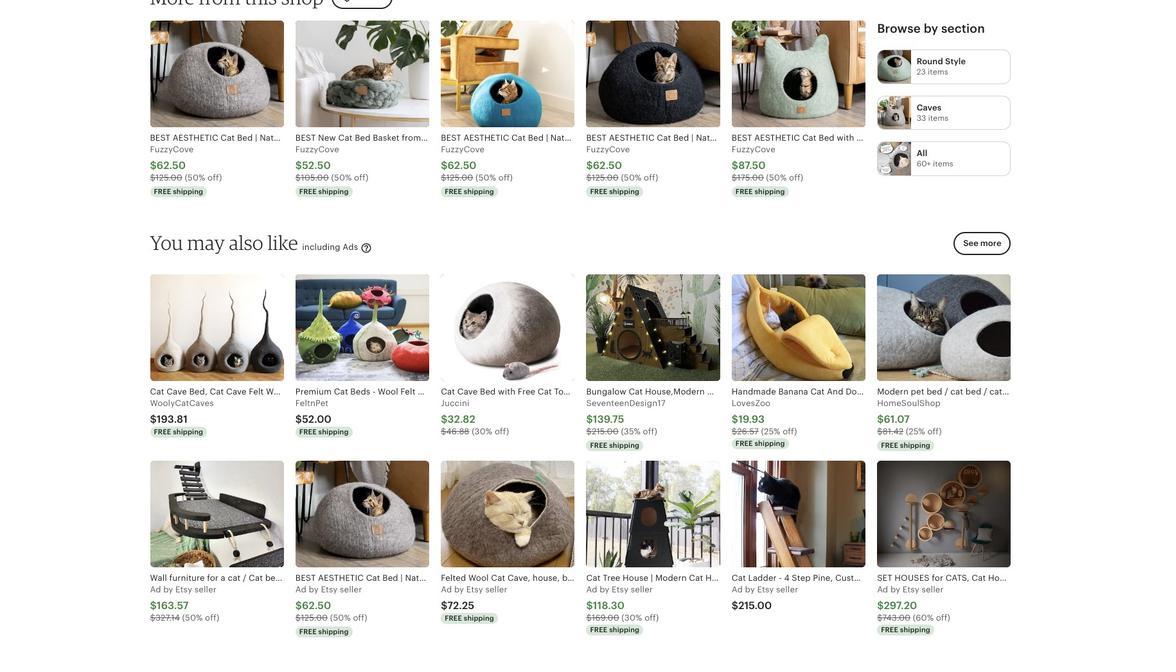 Task type: vqa. For each thing, say whether or not it's contained in the screenshot.


Task type: describe. For each thing, give the bounding box(es) containing it.
y for 163.57
[[169, 585, 173, 595]]

163.57
[[157, 601, 189, 611]]

see
[[964, 239, 979, 248]]

shipping inside seventeendesign17 $ 139.75 $ 215.00 (35% off) free shipping
[[610, 442, 640, 450]]

set houses for cats, cat house, modern cat furniture, gift for cat lover, large cat bed, cat shelf, cat wall tree, modern wall image
[[878, 461, 1012, 568]]

b for 62.50
[[309, 585, 314, 595]]

297.20
[[884, 601, 918, 611]]

a d b y etsy seller $ 72.25 free shipping
[[441, 585, 508, 622]]

see more listings in the caves section image
[[878, 96, 912, 129]]

(30% inside "a d b y etsy seller $ 118.30 $ 169.00 (30% off) free shipping"
[[622, 613, 643, 623]]

327.14
[[156, 613, 180, 623]]

feltnpet $ 52.00 free shipping
[[296, 399, 349, 436]]

(50% inside "fuzzycove $ 52.50 $ 105.00 (50% off) free shipping"
[[331, 173, 352, 183]]

cat tree house | modern cat home | cat tower | scratching post | large or small cats | pet furniture | multilevel condo  | square happystack image
[[587, 461, 721, 568]]

etsy for 118.30
[[612, 585, 629, 595]]

free inside "fuzzycove $ 52.50 $ 105.00 (50% off) free shipping"
[[300, 188, 317, 196]]

see more button
[[954, 232, 1012, 256]]

shipping inside a d b y etsy seller $ 297.20 $ 743.00 (60% off) free shipping
[[901, 626, 931, 634]]

seller for 72.25
[[486, 585, 508, 595]]

32.82
[[448, 414, 476, 425]]

4 fuzzycove from the left
[[587, 145, 630, 154]]

modern pet bed / cat bed / cat cave / cat house / pet furniture / cat nap cocoon made of natural color wool image
[[878, 275, 1012, 381]]

handmade banana cat and dog bed - contemporary pet furniture, cat bed cave, adorable cat bed, stylish cat furniture, perfect gift for cat image
[[732, 275, 866, 381]]

etsy for 72.25
[[467, 585, 483, 595]]

shipping inside "fuzzycove $ 87.50 $ 175.00 (50% off) free shipping"
[[755, 188, 785, 196]]

d for 62.50
[[301, 585, 307, 595]]

free inside homesoulshop $ 61.07 $ 81.42 (25% off) free shipping
[[882, 442, 899, 450]]

b for 72.25
[[455, 585, 460, 595]]

you
[[150, 231, 183, 255]]

2 fuzzycove $ 62.50 $ 125.00 (50% off) free shipping from the left
[[441, 145, 513, 196]]

felted wool cat cave, house, bed, eco friendly, elegant designs, natural felted wool, handmade, color  sand brown made by kivikis image
[[441, 461, 575, 568]]

81.42
[[883, 427, 904, 437]]

seller for 215.00
[[777, 585, 799, 595]]

d for 163.57
[[156, 585, 161, 595]]

y for 62.50
[[314, 585, 319, 595]]

62.50 inside a d b y etsy seller $ 62.50 $ 125.00 (50% off) free shipping
[[302, 601, 331, 611]]

(25% for 61.07
[[906, 427, 926, 437]]

also
[[229, 231, 264, 255]]

$ inside a d b y etsy seller $ 72.25 free shipping
[[441, 601, 448, 611]]

items inside round style 23 items
[[929, 68, 949, 77]]

(50% inside "fuzzycove $ 87.50 $ 175.00 (50% off) free shipping"
[[767, 173, 787, 183]]

feltnpet
[[296, 399, 329, 408]]

loveszoo
[[732, 399, 771, 408]]

all
[[917, 149, 928, 158]]

1 fuzzycove $ 62.50 $ 125.00 (50% off) free shipping from the left
[[150, 145, 222, 196]]

shipping inside "a d b y etsy seller $ 118.30 $ 169.00 (30% off) free shipping"
[[610, 626, 640, 634]]

seller for 297.20
[[922, 585, 944, 595]]

cat ladder - 4 step pine, customizable | beautifully designed pet furniture | handcrafted high-quality ladder for cats | perfect window seat image
[[732, 461, 866, 568]]

shipping inside "fuzzycove $ 52.50 $ 105.00 (50% off) free shipping"
[[319, 188, 349, 196]]

off) inside homesoulshop $ 61.07 $ 81.42 (25% off) free shipping
[[928, 427, 942, 437]]

fuzzycove inside "fuzzycove $ 52.50 $ 105.00 (50% off) free shipping"
[[296, 145, 339, 154]]

juccini
[[441, 399, 470, 408]]

homesoulshop $ 61.07 $ 81.42 (25% off) free shipping
[[878, 399, 942, 450]]

shipping inside loveszoo $ 19.93 $ 26.57 (25% off) free shipping
[[755, 440, 785, 448]]

61.07
[[884, 414, 910, 425]]

round
[[917, 57, 944, 66]]

b for 297.20
[[891, 585, 897, 595]]

193.81
[[157, 414, 188, 425]]

homesoulshop
[[878, 399, 941, 408]]

fuzzycove inside "fuzzycove $ 87.50 $ 175.00 (50% off) free shipping"
[[732, 145, 776, 154]]

a for 118.30
[[587, 585, 593, 595]]

175.00
[[738, 173, 764, 183]]

y for 215.00
[[751, 585, 755, 595]]

seventeendesign17
[[587, 399, 666, 408]]

etsy for 215.00
[[758, 585, 774, 595]]

(35%
[[621, 427, 641, 437]]

118.30
[[593, 601, 625, 611]]

105.00
[[301, 173, 329, 183]]

see more link
[[951, 232, 1012, 263]]

off) inside loveszoo $ 19.93 $ 26.57 (25% off) free shipping
[[783, 427, 798, 437]]

cat cave bed, cat cave felt wool, cat lover gift, modern cat bed, cat cave for large cats, cat beds wool. handmade in italy image
[[150, 275, 284, 381]]

a for 62.50
[[296, 585, 301, 595]]

y for 297.20
[[896, 585, 901, 595]]

a for 215.00
[[732, 585, 738, 595]]

premium cat beds - wool felt cat cave - cat cave bed - modern cat bed- non-toxic, non-allergic, free from harmful chemicals -choose your own image
[[296, 275, 430, 381]]

browse
[[878, 22, 921, 36]]

a d b y etsy seller $ 215.00
[[732, 585, 799, 611]]

ads
[[343, 242, 358, 252]]

you may also like including ads
[[150, 231, 361, 255]]

fuzzycove $ 52.50 $ 105.00 (50% off) free shipping
[[296, 145, 369, 196]]

best new cat bed basket from natural organic merino chunky knit wool, soft wholesome, cute #1 modern "pet corner" bed handmade round style image
[[296, 21, 430, 127]]

seller for 163.57
[[195, 585, 217, 595]]

139.75
[[593, 414, 625, 425]]

shipping inside a d b y etsy seller $ 62.50 $ 125.00 (50% off) free shipping
[[319, 628, 349, 636]]

215.00 inside seventeendesign17 $ 139.75 $ 215.00 (35% off) free shipping
[[592, 427, 619, 437]]

a for 297.20
[[878, 585, 884, 595]]

off) inside a d b y etsy seller $ 163.57 $ 327.14 (50% off)
[[205, 613, 220, 623]]

off) inside seventeendesign17 $ 139.75 $ 215.00 (35% off) free shipping
[[643, 427, 658, 437]]

woolycatcaves $ 193.81 free shipping
[[150, 399, 214, 436]]

$ inside a d b y etsy seller $ 215.00
[[732, 601, 739, 611]]

1 fuzzycove from the left
[[150, 145, 194, 154]]

all 60+ items
[[917, 149, 954, 169]]

seller for 62.50
[[340, 585, 362, 595]]

loveszoo $ 19.93 $ 26.57 (25% off) free shipping
[[732, 399, 798, 448]]

free inside seventeendesign17 $ 139.75 $ 215.00 (35% off) free shipping
[[591, 442, 608, 450]]

$ inside woolycatcaves $ 193.81 free shipping
[[150, 414, 157, 425]]

a d b y etsy seller $ 163.57 $ 327.14 (50% off)
[[150, 585, 220, 623]]

wall furniture for a cat / cat bed / cat bridge -//- new set from the rshpets team image
[[150, 461, 284, 568]]

items for all
[[934, 160, 954, 169]]

off) inside a d b y etsy seller $ 62.50 $ 125.00 (50% off) free shipping
[[353, 613, 368, 623]]



Task type: locate. For each thing, give the bounding box(es) containing it.
seller inside a d b y etsy seller $ 62.50 $ 125.00 (50% off) free shipping
[[340, 585, 362, 595]]

1 b from the left
[[163, 585, 169, 595]]

d inside a d b y etsy seller $ 215.00
[[738, 585, 743, 595]]

2 b from the left
[[309, 585, 314, 595]]

bungalow cat house,modern cat house, indoor cat castle, cat furniture, extra large cat house, cat bed, image
[[587, 275, 721, 381]]

(50%
[[185, 173, 205, 183], [331, 173, 352, 183], [476, 173, 497, 183], [621, 173, 642, 183], [767, 173, 787, 183], [182, 613, 203, 623], [330, 613, 351, 623]]

etsy inside a d b y etsy seller $ 297.20 $ 743.00 (60% off) free shipping
[[903, 585, 920, 595]]

5 etsy from the left
[[758, 585, 774, 595]]

3 y from the left
[[460, 585, 464, 595]]

y inside "a d b y etsy seller $ 118.30 $ 169.00 (30% off) free shipping"
[[605, 585, 610, 595]]

5 a from the left
[[732, 585, 738, 595]]

see more listings in the round style section image
[[878, 50, 912, 83]]

2 etsy from the left
[[321, 585, 338, 595]]

1 vertical spatial (30%
[[622, 613, 643, 623]]

free inside "a d b y etsy seller $ 118.30 $ 169.00 (30% off) free shipping"
[[591, 626, 608, 634]]

33
[[917, 114, 927, 123]]

etsy for 297.20
[[903, 585, 920, 595]]

off) inside a d b y etsy seller $ 297.20 $ 743.00 (60% off) free shipping
[[937, 613, 951, 623]]

including
[[302, 242, 341, 252]]

0 vertical spatial 215.00
[[592, 427, 619, 437]]

items for caves
[[929, 114, 949, 123]]

d inside a d b y etsy seller $ 297.20 $ 743.00 (60% off) free shipping
[[883, 585, 889, 595]]

5 b from the left
[[746, 585, 751, 595]]

5 d from the left
[[738, 585, 743, 595]]

2 vertical spatial items
[[934, 160, 954, 169]]

3 etsy from the left
[[467, 585, 483, 595]]

best aesthetic cat bed with ears | natural organic merino felt wool | soft, wholesome, cute | #1 modern "cat corner" cave | handmade and fun image
[[732, 21, 866, 127]]

y
[[169, 585, 173, 595], [314, 585, 319, 595], [460, 585, 464, 595], [605, 585, 610, 595], [751, 585, 755, 595], [896, 585, 901, 595]]

caves
[[917, 103, 942, 112]]

by
[[924, 22, 939, 36]]

a inside a d b y etsy seller $ 72.25 free shipping
[[441, 585, 447, 595]]

etsy for 163.57
[[176, 585, 192, 595]]

free inside "fuzzycove $ 87.50 $ 175.00 (50% off) free shipping"
[[736, 188, 753, 196]]

etsy
[[176, 585, 192, 595], [321, 585, 338, 595], [467, 585, 483, 595], [612, 585, 629, 595], [758, 585, 774, 595], [903, 585, 920, 595]]

6 etsy from the left
[[903, 585, 920, 595]]

1 y from the left
[[169, 585, 173, 595]]

free inside a d b y etsy seller $ 72.25 free shipping
[[445, 615, 462, 622]]

1 horizontal spatial fuzzycove $ 62.50 $ 125.00 (50% off) free shipping
[[441, 145, 513, 196]]

1 (25% from the left
[[762, 427, 781, 437]]

1 a from the left
[[150, 585, 156, 595]]

(50% inside a d b y etsy seller $ 163.57 $ 327.14 (50% off)
[[182, 613, 203, 623]]

section
[[942, 22, 986, 36]]

3 b from the left
[[455, 585, 460, 595]]

seller for 118.30
[[631, 585, 653, 595]]

5 y from the left
[[751, 585, 755, 595]]

d inside "a d b y etsy seller $ 118.30 $ 169.00 (30% off) free shipping"
[[592, 585, 598, 595]]

b inside a d b y etsy seller $ 163.57 $ 327.14 (50% off)
[[163, 585, 169, 595]]

(30%
[[472, 427, 493, 437], [622, 613, 643, 623]]

seller inside "a d b y etsy seller $ 118.30 $ 169.00 (30% off) free shipping"
[[631, 585, 653, 595]]

may
[[188, 231, 225, 255]]

y inside a d b y etsy seller $ 297.20 $ 743.00 (60% off) free shipping
[[896, 585, 901, 595]]

b for 163.57
[[163, 585, 169, 595]]

2 horizontal spatial fuzzycove $ 62.50 $ 125.00 (50% off) free shipping
[[587, 145, 659, 196]]

(25% down 61.07
[[906, 427, 926, 437]]

fuzzycove $ 62.50 $ 125.00 (50% off) free shipping
[[150, 145, 222, 196], [441, 145, 513, 196], [587, 145, 659, 196]]

b for 215.00
[[746, 585, 751, 595]]

1 vertical spatial 215.00
[[739, 601, 772, 611]]

etsy inside a d b y etsy seller $ 72.25 free shipping
[[467, 585, 483, 595]]

1 horizontal spatial (25%
[[906, 427, 926, 437]]

style
[[946, 57, 967, 66]]

$
[[150, 160, 157, 171], [296, 160, 302, 171], [441, 160, 448, 171], [587, 160, 593, 171], [732, 160, 739, 171], [150, 173, 156, 183], [296, 173, 301, 183], [441, 173, 447, 183], [587, 173, 592, 183], [732, 173, 738, 183], [150, 414, 157, 425], [296, 414, 302, 425], [441, 414, 448, 425], [587, 414, 593, 425], [732, 414, 739, 425], [878, 414, 884, 425], [441, 427, 447, 437], [587, 427, 592, 437], [732, 427, 738, 437], [878, 427, 883, 437], [150, 601, 157, 611], [296, 601, 302, 611], [441, 601, 448, 611], [587, 601, 593, 611], [732, 601, 739, 611], [878, 601, 884, 611], [150, 613, 156, 623], [296, 613, 301, 623], [587, 613, 592, 623], [878, 613, 883, 623]]

free inside woolycatcaves $ 193.81 free shipping
[[154, 428, 171, 436]]

(25% down 19.93
[[762, 427, 781, 437]]

seller
[[195, 585, 217, 595], [340, 585, 362, 595], [486, 585, 508, 595], [631, 585, 653, 595], [777, 585, 799, 595], [922, 585, 944, 595]]

shipping inside homesoulshop $ 61.07 $ 81.42 (25% off) free shipping
[[901, 442, 931, 450]]

b inside "a d b y etsy seller $ 118.30 $ 169.00 (30% off) free shipping"
[[600, 585, 605, 595]]

1 etsy from the left
[[176, 585, 192, 595]]

0 horizontal spatial fuzzycove $ 62.50 $ 125.00 (50% off) free shipping
[[150, 145, 222, 196]]

$ inside the feltnpet $ 52.00 free shipping
[[296, 414, 302, 425]]

free inside the feltnpet $ 52.00 free shipping
[[300, 428, 317, 436]]

a inside a d b y etsy seller $ 62.50 $ 125.00 (50% off) free shipping
[[296, 585, 301, 595]]

d inside a d b y etsy seller $ 72.25 free shipping
[[447, 585, 452, 595]]

52.50
[[302, 160, 331, 171]]

1 seller from the left
[[195, 585, 217, 595]]

caves 33 items
[[917, 103, 949, 123]]

215.00 inside a d b y etsy seller $ 215.00
[[739, 601, 772, 611]]

a
[[150, 585, 156, 595], [296, 585, 301, 595], [441, 585, 447, 595], [587, 585, 593, 595], [732, 585, 738, 595], [878, 585, 884, 595]]

fuzzycove
[[150, 145, 194, 154], [296, 145, 339, 154], [441, 145, 485, 154], [587, 145, 630, 154], [732, 145, 776, 154]]

(25% inside loveszoo $ 19.93 $ 26.57 (25% off) free shipping
[[762, 427, 781, 437]]

a inside a d b y etsy seller $ 297.20 $ 743.00 (60% off) free shipping
[[878, 585, 884, 595]]

4 etsy from the left
[[612, 585, 629, 595]]

b inside a d b y etsy seller $ 72.25 free shipping
[[455, 585, 460, 595]]

b
[[163, 585, 169, 595], [309, 585, 314, 595], [455, 585, 460, 595], [600, 585, 605, 595], [746, 585, 751, 595], [891, 585, 897, 595]]

2 d from the left
[[301, 585, 307, 595]]

juccini $ 32.82 $ 46.88 (30% off)
[[441, 399, 509, 437]]

off) inside "fuzzycove $ 52.50 $ 105.00 (50% off) free shipping"
[[354, 173, 369, 183]]

6 y from the left
[[896, 585, 901, 595]]

woolycatcaves
[[150, 399, 214, 408]]

215.00
[[592, 427, 619, 437], [739, 601, 772, 611]]

6 seller from the left
[[922, 585, 944, 595]]

1 d from the left
[[156, 585, 161, 595]]

23
[[917, 68, 927, 77]]

4 a from the left
[[587, 585, 593, 595]]

1 horizontal spatial (30%
[[622, 613, 643, 623]]

d inside a d b y etsy seller $ 62.50 $ 125.00 (50% off) free shipping
[[301, 585, 307, 595]]

3 fuzzycove $ 62.50 $ 125.00 (50% off) free shipping from the left
[[587, 145, 659, 196]]

see more listings in the all section image
[[878, 142, 912, 175]]

6 b from the left
[[891, 585, 897, 595]]

0 vertical spatial (30%
[[472, 427, 493, 437]]

72.25
[[448, 601, 475, 611]]

2 seller from the left
[[340, 585, 362, 595]]

a inside "a d b y etsy seller $ 118.30 $ 169.00 (30% off) free shipping"
[[587, 585, 593, 595]]

y inside a d b y etsy seller $ 215.00
[[751, 585, 755, 595]]

(25%
[[762, 427, 781, 437], [906, 427, 926, 437]]

items inside all 60+ items
[[934, 160, 954, 169]]

off) inside "a d b y etsy seller $ 118.30 $ 169.00 (30% off) free shipping"
[[645, 613, 659, 623]]

a inside a d b y etsy seller $ 215.00
[[732, 585, 738, 595]]

3 a from the left
[[441, 585, 447, 595]]

y inside a d b y etsy seller $ 163.57 $ 327.14 (50% off)
[[169, 585, 173, 595]]

off) inside "fuzzycove $ 87.50 $ 175.00 (50% off) free shipping"
[[790, 173, 804, 183]]

169.00
[[592, 613, 620, 623]]

6 a from the left
[[878, 585, 884, 595]]

62.50
[[157, 160, 186, 171], [448, 160, 477, 171], [593, 160, 622, 171], [302, 601, 331, 611]]

seventeendesign17 $ 139.75 $ 215.00 (35% off) free shipping
[[587, 399, 666, 450]]

d for 72.25
[[447, 585, 452, 595]]

3 seller from the left
[[486, 585, 508, 595]]

a d b y etsy seller $ 118.30 $ 169.00 (30% off) free shipping
[[587, 585, 659, 634]]

cat cave bed with free cat toy handmade wool cat bed cat lovers gift eco-friendly cat house felt cat caves for indoor cats kittens image
[[441, 275, 575, 381]]

seller inside a d b y etsy seller $ 163.57 $ 327.14 (50% off)
[[195, 585, 217, 595]]

b for 118.30
[[600, 585, 605, 595]]

3 d from the left
[[447, 585, 452, 595]]

items
[[929, 68, 949, 77], [929, 114, 949, 123], [934, 160, 954, 169]]

etsy for 62.50
[[321, 585, 338, 595]]

etsy inside a d b y etsy seller $ 215.00
[[758, 585, 774, 595]]

(30% down 118.30
[[622, 613, 643, 623]]

1 horizontal spatial 215.00
[[739, 601, 772, 611]]

a for 72.25
[[441, 585, 447, 595]]

y for 72.25
[[460, 585, 464, 595]]

shipping inside the feltnpet $ 52.00 free shipping
[[319, 428, 349, 436]]

y inside a d b y etsy seller $ 62.50 $ 125.00 (50% off) free shipping
[[314, 585, 319, 595]]

4 y from the left
[[605, 585, 610, 595]]

3 fuzzycove from the left
[[441, 145, 485, 154]]

y for 118.30
[[605, 585, 610, 595]]

60+
[[917, 160, 932, 169]]

d inside a d b y etsy seller $ 163.57 $ 327.14 (50% off)
[[156, 585, 161, 595]]

a d b y etsy seller $ 62.50 $ 125.00 (50% off) free shipping
[[296, 585, 368, 636]]

d
[[156, 585, 161, 595], [301, 585, 307, 595], [447, 585, 452, 595], [592, 585, 598, 595], [738, 585, 743, 595], [883, 585, 889, 595]]

fuzzycove $ 87.50 $ 175.00 (50% off) free shipping
[[732, 145, 804, 196]]

items down round
[[929, 68, 949, 77]]

etsy inside a d b y etsy seller $ 163.57 $ 327.14 (50% off)
[[176, 585, 192, 595]]

seller inside a d b y etsy seller $ 72.25 free shipping
[[486, 585, 508, 595]]

743.00
[[883, 613, 911, 623]]

0 horizontal spatial (25%
[[762, 427, 781, 437]]

(30% inside juccini $ 32.82 $ 46.88 (30% off)
[[472, 427, 493, 437]]

46.88
[[447, 427, 470, 437]]

items right 60+
[[934, 160, 954, 169]]

(50% inside a d b y etsy seller $ 62.50 $ 125.00 (50% off) free shipping
[[330, 613, 351, 623]]

free inside a d b y etsy seller $ 62.50 $ 125.00 (50% off) free shipping
[[300, 628, 317, 636]]

a d b y etsy seller $ 297.20 $ 743.00 (60% off) free shipping
[[878, 585, 951, 634]]

5 fuzzycove from the left
[[732, 145, 776, 154]]

4 b from the left
[[600, 585, 605, 595]]

seller inside a d b y etsy seller $ 297.20 $ 743.00 (60% off) free shipping
[[922, 585, 944, 595]]

free
[[154, 188, 171, 196], [300, 188, 317, 196], [445, 188, 462, 196], [591, 188, 608, 196], [736, 188, 753, 196], [154, 428, 171, 436], [300, 428, 317, 436], [736, 440, 753, 448], [591, 442, 608, 450], [882, 442, 899, 450], [445, 615, 462, 622], [591, 626, 608, 634], [882, 626, 899, 634], [300, 628, 317, 636]]

b inside a d b y etsy seller $ 62.50 $ 125.00 (50% off) free shipping
[[309, 585, 314, 595]]

4 d from the left
[[592, 585, 598, 595]]

(25% inside homesoulshop $ 61.07 $ 81.42 (25% off) free shipping
[[906, 427, 926, 437]]

items down caves
[[929, 114, 949, 123]]

2 (25% from the left
[[906, 427, 926, 437]]

a inside a d b y etsy seller $ 163.57 $ 327.14 (50% off)
[[150, 585, 156, 595]]

5 seller from the left
[[777, 585, 799, 595]]

free inside loveszoo $ 19.93 $ 26.57 (25% off) free shipping
[[736, 440, 753, 448]]

125.00
[[156, 173, 183, 183], [447, 173, 474, 183], [592, 173, 619, 183], [301, 613, 328, 623]]

d for 118.30
[[592, 585, 598, 595]]

shipping inside a d b y etsy seller $ 72.25 free shipping
[[464, 615, 494, 622]]

etsy inside a d b y etsy seller $ 62.50 $ 125.00 (50% off) free shipping
[[321, 585, 338, 595]]

(30% down 32.82
[[472, 427, 493, 437]]

125.00 inside a d b y etsy seller $ 62.50 $ 125.00 (50% off) free shipping
[[301, 613, 328, 623]]

browse by section
[[878, 22, 986, 36]]

0 horizontal spatial (30%
[[472, 427, 493, 437]]

b inside a d b y etsy seller $ 297.20 $ 743.00 (60% off) free shipping
[[891, 585, 897, 595]]

(25% for 19.93
[[762, 427, 781, 437]]

items inside caves 33 items
[[929, 114, 949, 123]]

shipping
[[173, 188, 203, 196], [319, 188, 349, 196], [464, 188, 494, 196], [610, 188, 640, 196], [755, 188, 785, 196], [173, 428, 203, 436], [319, 428, 349, 436], [755, 440, 785, 448], [610, 442, 640, 450], [901, 442, 931, 450], [464, 615, 494, 622], [610, 626, 640, 634], [901, 626, 931, 634], [319, 628, 349, 636]]

a for 163.57
[[150, 585, 156, 595]]

d for 297.20
[[883, 585, 889, 595]]

6 d from the left
[[883, 585, 889, 595]]

(60%
[[914, 613, 934, 623]]

87.50
[[739, 160, 766, 171]]

52.00
[[302, 414, 332, 425]]

2 y from the left
[[314, 585, 319, 595]]

2 a from the left
[[296, 585, 301, 595]]

4 seller from the left
[[631, 585, 653, 595]]

see more
[[964, 239, 1002, 248]]

d for 215.00
[[738, 585, 743, 595]]

best aesthetic cat bed | natural organic merino felt wool | soft, wholesome, cute | #1 modern "cat corner" cave | handmade round style image
[[150, 21, 284, 127], [441, 21, 575, 127], [587, 21, 721, 127], [296, 461, 430, 568]]

etsy inside "a d b y etsy seller $ 118.30 $ 169.00 (30% off) free shipping"
[[612, 585, 629, 595]]

off) inside juccini $ 32.82 $ 46.88 (30% off)
[[495, 427, 509, 437]]

2 fuzzycove from the left
[[296, 145, 339, 154]]

y inside a d b y etsy seller $ 72.25 free shipping
[[460, 585, 464, 595]]

19.93
[[739, 414, 765, 425]]

0 vertical spatial items
[[929, 68, 949, 77]]

round style 23 items
[[917, 57, 967, 77]]

26.57
[[738, 427, 759, 437]]

free inside a d b y etsy seller $ 297.20 $ 743.00 (60% off) free shipping
[[882, 626, 899, 634]]

more
[[981, 239, 1002, 248]]

0 horizontal spatial 215.00
[[592, 427, 619, 437]]

seller inside a d b y etsy seller $ 215.00
[[777, 585, 799, 595]]

b inside a d b y etsy seller $ 215.00
[[746, 585, 751, 595]]

like
[[268, 231, 299, 255]]

shipping inside woolycatcaves $ 193.81 free shipping
[[173, 428, 203, 436]]

off)
[[208, 173, 222, 183], [354, 173, 369, 183], [499, 173, 513, 183], [644, 173, 659, 183], [790, 173, 804, 183], [495, 427, 509, 437], [643, 427, 658, 437], [783, 427, 798, 437], [928, 427, 942, 437], [205, 613, 220, 623], [353, 613, 368, 623], [645, 613, 659, 623], [937, 613, 951, 623]]

1 vertical spatial items
[[929, 114, 949, 123]]



